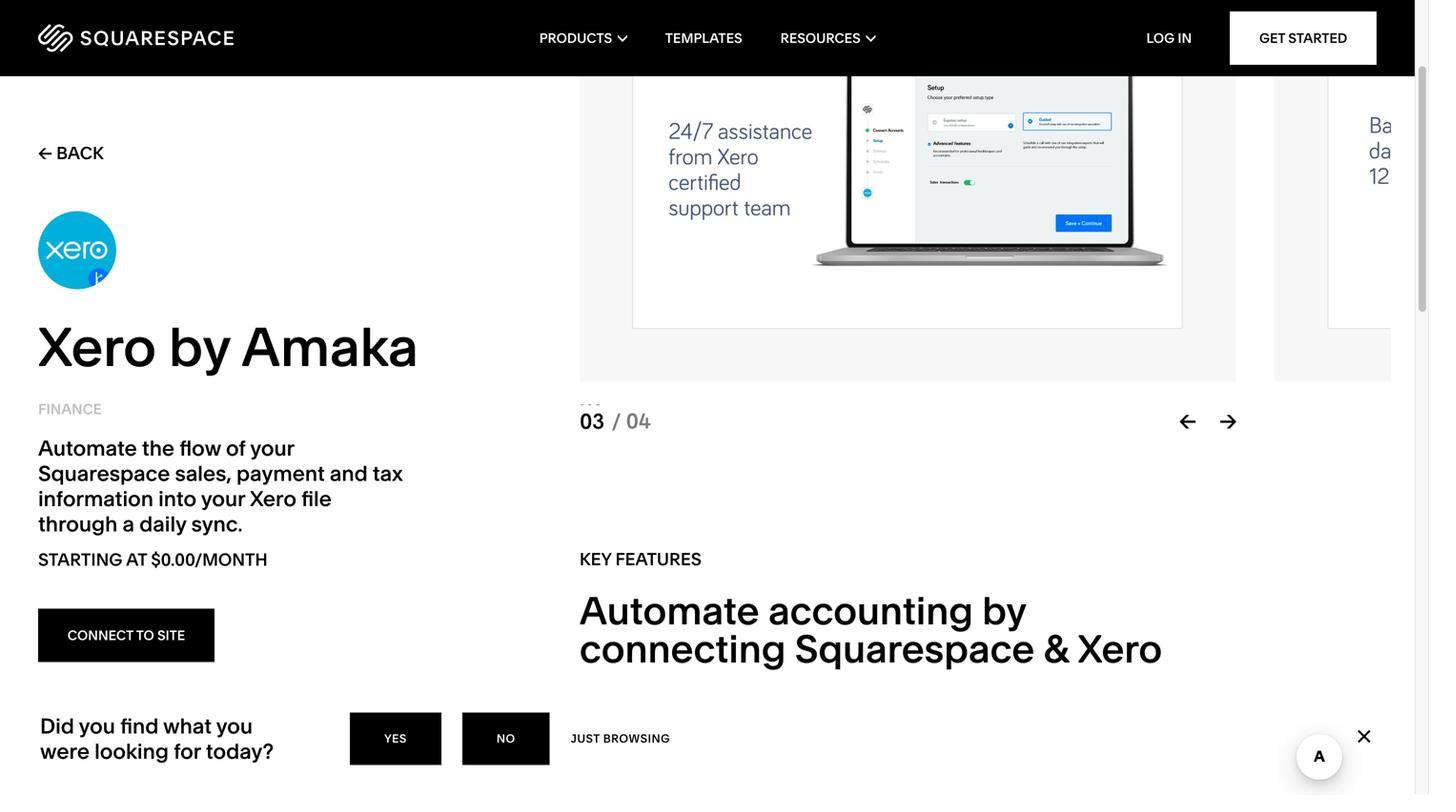 Task type: describe. For each thing, give the bounding box(es) containing it.
your for automate the flow of your squarespace sales, payment and tax information into your xero file through a daily sync.
[[250, 435, 294, 461]]

03
[[580, 408, 605, 434]]

looking
[[95, 739, 169, 764]]

2 you from the left
[[216, 714, 253, 739]]

connect to site link
[[38, 609, 215, 662]]

key
[[580, 549, 612, 570]]

into
[[158, 486, 197, 512]]

connect to site
[[68, 627, 185, 644]]

04
[[626, 408, 651, 434]]

sales,
[[175, 461, 232, 486]]

daily inside scheduled daily sync, keeping your xero up-to-date
[[784, 686, 870, 732]]

xero up finance
[[38, 314, 156, 380]]

at
[[126, 550, 147, 571]]

today?
[[206, 739, 274, 764]]

resources button
[[781, 0, 876, 76]]

log             in link
[[1147, 30, 1192, 46]]

browsing
[[603, 732, 671, 746]]

automate accounting by connecting squarespace & xero
[[580, 587, 1163, 672]]

← back
[[38, 143, 104, 164]]

yes
[[384, 732, 407, 746]]

just browsing link
[[571, 729, 671, 750]]

to
[[136, 627, 154, 644]]

get started link
[[1231, 11, 1377, 65]]

finance
[[38, 401, 102, 418]]

squarespace inside the automate accounting by connecting squarespace & xero
[[795, 626, 1035, 672]]

1 you from the left
[[79, 714, 115, 739]]

to-
[[824, 724, 876, 771]]

1 extension example image from the left
[[632, 0, 1183, 329]]

logo image
[[38, 211, 116, 290]]

automate for automate accounting by connecting squarespace & xero
[[580, 587, 760, 634]]

a
[[123, 511, 134, 537]]

and
[[330, 461, 368, 486]]

automate for automate the flow of your squarespace sales, payment and tax information into your xero file through a daily sync.
[[38, 435, 137, 461]]

squarespace inside automate the flow of your squarespace sales, payment and tax information into your xero file through a daily sync.
[[38, 461, 170, 486]]

templates
[[666, 30, 743, 46]]

back
[[56, 143, 104, 164]]

find
[[120, 714, 159, 739]]

by inside the automate accounting by connecting squarespace & xero
[[983, 587, 1027, 634]]

keeping
[[982, 686, 1129, 732]]

resources
[[781, 30, 861, 46]]

in
[[1178, 30, 1192, 46]]

0 horizontal spatial by
[[169, 314, 230, 380]]

← for ← back
[[38, 143, 52, 164]]

just
[[571, 732, 600, 746]]

xero inside the automate accounting by connecting squarespace & xero
[[1078, 626, 1163, 672]]

did you find what you were looking for today?
[[40, 714, 274, 764]]

→ button
[[1220, 408, 1237, 434]]

starting
[[38, 550, 123, 571]]

the
[[142, 435, 175, 461]]

squarespace logo image
[[38, 24, 234, 52]]

03 / 04
[[580, 408, 651, 434]]

file
[[301, 486, 332, 512]]



Task type: vqa. For each thing, say whether or not it's contained in the screenshot.
Just Browsing link
yes



Task type: locate. For each thing, give the bounding box(es) containing it.
you right did
[[79, 714, 115, 739]]

your inside scheduled daily sync, keeping your xero up-to-date
[[580, 724, 660, 771]]

1 horizontal spatial daily
[[784, 686, 870, 732]]

key features
[[580, 549, 702, 570]]

← button
[[1180, 408, 1197, 434]]

automate down features
[[580, 587, 760, 634]]

0 horizontal spatial automate
[[38, 435, 137, 461]]

scheduled daily sync, keeping your xero up-to-date
[[580, 686, 1129, 771]]

flow
[[180, 435, 221, 461]]

xero left file
[[250, 486, 297, 512]]

connect
[[68, 627, 133, 644]]

xero inside scheduled daily sync, keeping your xero up-to-date
[[669, 724, 753, 771]]

1 horizontal spatial you
[[216, 714, 253, 739]]

xero left up-
[[669, 724, 753, 771]]

templates link
[[666, 0, 743, 76]]

2 horizontal spatial your
[[580, 724, 660, 771]]

yes button
[[350, 713, 441, 765]]

started
[[1289, 30, 1348, 46]]

1 vertical spatial squarespace
[[795, 626, 1035, 672]]

extension example image
[[632, 0, 1183, 329], [1328, 0, 1430, 329]]

get started
[[1260, 30, 1348, 46]]

2 extension example image from the left
[[1328, 0, 1430, 329]]

information
[[38, 486, 154, 512]]

for
[[174, 739, 201, 764]]

products
[[540, 30, 612, 46]]

squarespace
[[38, 461, 170, 486], [795, 626, 1035, 672]]

daily inside automate the flow of your squarespace sales, payment and tax information into your xero file through a daily sync.
[[139, 511, 186, 537]]

0 horizontal spatial you
[[79, 714, 115, 739]]

features
[[616, 549, 702, 570]]

squarespace up a
[[38, 461, 170, 486]]

sync,
[[879, 686, 973, 732]]

0 horizontal spatial squarespace
[[38, 461, 170, 486]]

$0.00/month
[[151, 550, 268, 571]]

1 horizontal spatial extension example image
[[1328, 0, 1430, 329]]

0 vertical spatial squarespace
[[38, 461, 170, 486]]

your for scheduled daily sync, keeping your xero up-to-date
[[580, 724, 660, 771]]

xero right &
[[1078, 626, 1163, 672]]

products button
[[540, 0, 627, 76]]

1 horizontal spatial squarespace
[[795, 626, 1035, 672]]

→
[[1220, 408, 1237, 434]]

no button
[[462, 713, 550, 765]]

automate inside the automate accounting by connecting squarespace & xero
[[580, 587, 760, 634]]

accounting
[[769, 587, 974, 634]]

xero by amaka
[[38, 314, 419, 380]]

1 vertical spatial automate
[[580, 587, 760, 634]]

site
[[157, 627, 185, 644]]

0 horizontal spatial ←
[[38, 143, 52, 164]]

1 horizontal spatial your
[[250, 435, 294, 461]]

you
[[79, 714, 115, 739], [216, 714, 253, 739]]

tax
[[373, 461, 403, 486]]

were
[[40, 739, 90, 764]]

1 horizontal spatial automate
[[580, 587, 760, 634]]

← for ←
[[1180, 408, 1197, 434]]

1 vertical spatial by
[[983, 587, 1027, 634]]

you right "what"
[[216, 714, 253, 739]]

← left → 'button'
[[1180, 408, 1197, 434]]

your
[[250, 435, 294, 461], [201, 486, 245, 512], [580, 724, 660, 771]]

daily right a
[[139, 511, 186, 537]]

squarespace logo link
[[38, 24, 306, 52]]

date
[[876, 724, 958, 771]]

sync.
[[191, 511, 243, 537]]

daily
[[139, 511, 186, 537], [784, 686, 870, 732]]

automate the flow of your squarespace sales, payment and tax information into your xero file through a daily sync.
[[38, 435, 403, 537]]

&
[[1044, 626, 1069, 672]]

log             in
[[1147, 30, 1192, 46]]

just browsing
[[571, 732, 671, 746]]

0 vertical spatial ←
[[38, 143, 52, 164]]

amaka
[[241, 314, 419, 380]]

0 horizontal spatial extension example image
[[632, 0, 1183, 329]]

1 horizontal spatial by
[[983, 587, 1027, 634]]

up-
[[762, 724, 824, 771]]

connecting
[[580, 626, 786, 672]]

by
[[169, 314, 230, 380], [983, 587, 1027, 634]]

log
[[1147, 30, 1175, 46]]

1 horizontal spatial ←
[[1180, 408, 1197, 434]]

1 vertical spatial daily
[[784, 686, 870, 732]]

automate down finance
[[38, 435, 137, 461]]

0 vertical spatial your
[[250, 435, 294, 461]]

scheduled
[[580, 686, 775, 732]]

no
[[497, 732, 516, 746]]

automate inside automate the flow of your squarespace sales, payment and tax information into your xero file through a daily sync.
[[38, 435, 137, 461]]

starting at $0.00/month
[[38, 550, 268, 571]]

0 vertical spatial daily
[[139, 511, 186, 537]]

did
[[40, 714, 74, 739]]

0 vertical spatial by
[[169, 314, 230, 380]]

2 vertical spatial your
[[580, 724, 660, 771]]

1 vertical spatial ←
[[1180, 408, 1197, 434]]

/
[[612, 408, 621, 434]]

1 vertical spatial your
[[201, 486, 245, 512]]

0 horizontal spatial daily
[[139, 511, 186, 537]]

xero inside automate the flow of your squarespace sales, payment and tax information into your xero file through a daily sync.
[[250, 486, 297, 512]]

automate
[[38, 435, 137, 461], [580, 587, 760, 634]]

through
[[38, 511, 118, 537]]

get
[[1260, 30, 1286, 46]]

squarespace up sync,
[[795, 626, 1035, 672]]

←
[[38, 143, 52, 164], [1180, 408, 1197, 434]]

of
[[226, 435, 246, 461]]

payment
[[237, 461, 325, 486]]

xero
[[38, 314, 156, 380], [250, 486, 297, 512], [1078, 626, 1163, 672], [669, 724, 753, 771]]

0 horizontal spatial your
[[201, 486, 245, 512]]

what
[[163, 714, 212, 739]]

← left back
[[38, 143, 52, 164]]

daily down the automate accounting by connecting squarespace & xero
[[784, 686, 870, 732]]

0 vertical spatial automate
[[38, 435, 137, 461]]



